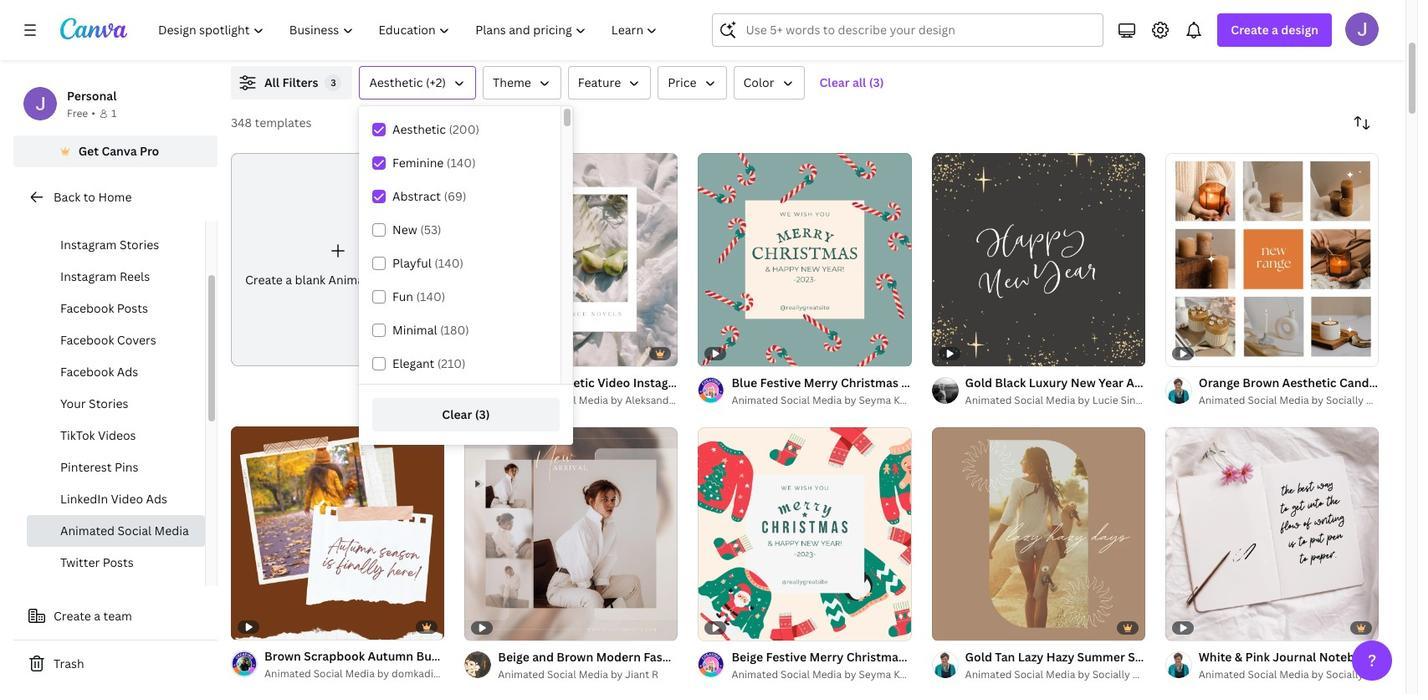 Task type: vqa. For each thing, say whether or not it's contained in the screenshot.


Task type: locate. For each thing, give the bounding box(es) containing it.
0 horizontal spatial ads
[[117, 364, 138, 380]]

clear all (3)
[[819, 74, 884, 90]]

team
[[103, 608, 132, 624]]

(+2)
[[426, 74, 446, 90]]

elegant
[[392, 356, 434, 371]]

Search search field
[[746, 14, 1093, 46]]

stories
[[120, 237, 159, 253], [89, 396, 128, 412]]

black
[[995, 375, 1026, 391]]

new left the "(53)"
[[392, 222, 417, 238]]

2 facebook from the top
[[60, 332, 114, 348]]

video down the 'pins'
[[111, 491, 143, 507]]

None search field
[[712, 13, 1104, 47]]

socially for animated social media by socially sorted
[[1326, 668, 1364, 682]]

aesthetic left (+2)
[[369, 74, 423, 90]]

(3)
[[869, 74, 884, 90], [475, 407, 490, 422]]

clear for clear (3)
[[442, 407, 472, 422]]

clear inside button
[[442, 407, 472, 422]]

a left design
[[1272, 22, 1278, 38]]

3 facebook from the top
[[60, 364, 114, 380]]

blank
[[295, 272, 326, 287]]

posts down animated social media
[[103, 555, 134, 571]]

color button
[[733, 66, 804, 100]]

video inside tender aesthetic video instagram post with book and nature animated social media by aleksandra chubar
[[598, 375, 630, 391]]

0 vertical spatial a
[[1272, 22, 1278, 38]]

top level navigation element
[[147, 13, 672, 47]]

aesthetic inside tender aesthetic video instagram post with book and nature animated social media by aleksandra chubar
[[540, 375, 595, 391]]

facebook up facebook ads
[[60, 332, 114, 348]]

animated social media by seyma korkmaz link
[[732, 393, 935, 409], [732, 667, 935, 684]]

feature button
[[568, 66, 651, 100]]

a for team
[[94, 608, 100, 624]]

1 horizontal spatial create
[[245, 272, 283, 287]]

seyma inside blue festive merry christmas new year animated social media animated social media by seyma korkmaz
[[859, 393, 891, 408]]

0 vertical spatial (3)
[[869, 74, 884, 90]]

blue festive merry christmas new year animated social media animated social media by seyma korkmaz
[[732, 375, 1087, 408]]

merry
[[804, 375, 838, 391]]

korkmaz inside animated social media by seyma korkmaz link
[[894, 668, 935, 682]]

ads down covers
[[117, 364, 138, 380]]

linkedin
[[60, 491, 108, 507]]

clear inside button
[[819, 74, 850, 90]]

trash
[[54, 656, 84, 672]]

1 vertical spatial clear
[[442, 407, 472, 422]]

a left blank
[[286, 272, 292, 287]]

new up animated social media by lucie sindelkova 'link'
[[1071, 375, 1096, 391]]

aesthetic for aesthetic (+2)
[[369, 74, 423, 90]]

create
[[1231, 22, 1269, 38], [245, 272, 283, 287], [54, 608, 91, 624]]

1 vertical spatial posts
[[117, 300, 148, 316]]

0 horizontal spatial clear
[[442, 407, 472, 422]]

1 horizontal spatial video
[[598, 375, 630, 391]]

(69)
[[444, 188, 467, 204]]

2 vertical spatial create
[[54, 608, 91, 624]]

1 vertical spatial create
[[245, 272, 283, 287]]

2 horizontal spatial create
[[1231, 22, 1269, 38]]

stories up reels
[[120, 237, 159, 253]]

0 horizontal spatial (3)
[[475, 407, 490, 422]]

2 year from the left
[[1099, 375, 1123, 391]]

theme button
[[483, 66, 561, 100]]

videos
[[98, 427, 136, 443]]

aesthetic up animated social media by aleksandra chubar link
[[540, 375, 595, 391]]

1 horizontal spatial new
[[901, 375, 926, 391]]

0 vertical spatial posts
[[120, 205, 151, 221]]

domkadigitaldesign
[[392, 667, 486, 681]]

(210)
[[437, 356, 466, 371]]

clear left the "all"
[[819, 74, 850, 90]]

2 vertical spatial posts
[[103, 555, 134, 571]]

1 vertical spatial animated social media by seyma korkmaz link
[[732, 667, 935, 684]]

by inside tender aesthetic video instagram post with book and nature animated social media by aleksandra chubar
[[611, 393, 623, 408]]

animated social media by socially sorted for animated social media by socially sorted
[[1199, 668, 1399, 682]]

0 vertical spatial aesthetic
[[369, 74, 423, 90]]

2 vertical spatial a
[[94, 608, 100, 624]]

trash link
[[13, 648, 218, 681]]

1 vertical spatial korkmaz
[[894, 668, 935, 682]]

1 seyma from the top
[[859, 393, 891, 408]]

create for create a team
[[54, 608, 91, 624]]

(140) right fun
[[416, 289, 445, 305]]

clear (3) button
[[372, 398, 560, 432]]

animated social media by jiant r
[[498, 668, 658, 682]]

tiktok videos
[[60, 427, 136, 443]]

0 vertical spatial clear
[[819, 74, 850, 90]]

all
[[852, 74, 866, 90]]

create left design
[[1231, 22, 1269, 38]]

Sort by button
[[1345, 106, 1379, 140]]

facebook for facebook ads
[[60, 364, 114, 380]]

1 year from the left
[[929, 375, 954, 391]]

1 vertical spatial a
[[286, 272, 292, 287]]

aesthetic inside 'button'
[[369, 74, 423, 90]]

new inside blue festive merry christmas new year animated social media animated social media by seyma korkmaz
[[901, 375, 926, 391]]

facebook up your stories
[[60, 364, 114, 380]]

0 horizontal spatial video
[[111, 491, 143, 507]]

price button
[[658, 66, 727, 100]]

gold
[[965, 375, 992, 391]]

posts for facebook posts
[[117, 300, 148, 316]]

posts down reels
[[117, 300, 148, 316]]

0 horizontal spatial a
[[94, 608, 100, 624]]

(140) for playful (140)
[[434, 255, 464, 271]]

1 vertical spatial facebook
[[60, 332, 114, 348]]

2 vertical spatial aesthetic
[[540, 375, 595, 391]]

twitter posts
[[60, 555, 134, 571]]

sorted for animated social media by lucie sindelkova
[[1133, 668, 1165, 682]]

korkmaz inside blue festive merry christmas new year animated social media animated social media by seyma korkmaz
[[894, 393, 935, 408]]

1 korkmaz from the top
[[894, 393, 935, 408]]

instagram stories link
[[27, 229, 205, 261]]

0 horizontal spatial create
[[54, 608, 91, 624]]

1 horizontal spatial clear
[[819, 74, 850, 90]]

aesthetic (+2) button
[[359, 66, 476, 100]]

create a blank animated social media
[[245, 272, 457, 287]]

video up animated social media by aleksandra chubar link
[[598, 375, 630, 391]]

1 vertical spatial seyma
[[859, 668, 891, 682]]

social
[[386, 272, 420, 287], [1015, 375, 1050, 391], [1184, 375, 1219, 391], [547, 393, 576, 408], [781, 393, 810, 408], [1014, 393, 1043, 408], [1248, 393, 1277, 408], [118, 523, 152, 539], [313, 667, 343, 681], [547, 668, 576, 682], [781, 668, 810, 682], [1014, 668, 1043, 682], [1248, 668, 1277, 682]]

aesthetic for aesthetic (200)
[[392, 121, 446, 137]]

aesthetic (+2)
[[369, 74, 446, 90]]

clear
[[819, 74, 850, 90], [442, 407, 472, 422]]

animated social media by socially sorted link
[[1199, 393, 1399, 409], [965, 667, 1165, 684], [1199, 667, 1399, 684]]

0 vertical spatial create
[[1231, 22, 1269, 38]]

facebook inside "link"
[[60, 332, 114, 348]]

0 vertical spatial (140)
[[447, 155, 476, 171]]

filters
[[282, 74, 318, 90]]

korkmaz
[[894, 393, 935, 408], [894, 668, 935, 682]]

1 horizontal spatial (3)
[[869, 74, 884, 90]]

instagram posts link
[[27, 197, 205, 229]]

gold tan lazy hazy summer skater photo instagram animated social media image
[[932, 428, 1145, 641]]

new inside gold black luxury new year animated social media animated social media by lucie sindelkova
[[1071, 375, 1096, 391]]

and
[[780, 375, 801, 391]]

by inside blue festive merry christmas new year animated social media animated social media by seyma korkmaz
[[844, 393, 856, 408]]

1 horizontal spatial year
[[1099, 375, 1123, 391]]

templates
[[255, 115, 312, 131]]

(140) down the (200)
[[447, 155, 476, 171]]

1 vertical spatial stories
[[89, 396, 128, 412]]

create a design button
[[1218, 13, 1332, 47]]

1 vertical spatial video
[[111, 491, 143, 507]]

facebook for facebook posts
[[60, 300, 114, 316]]

pro
[[140, 143, 159, 159]]

aesthetic up feminine at the left of the page
[[392, 121, 446, 137]]

new
[[392, 222, 417, 238], [901, 375, 926, 391], [1071, 375, 1096, 391]]

facebook down the instagram reels
[[60, 300, 114, 316]]

create inside "dropdown button"
[[1231, 22, 1269, 38]]

chubar
[[681, 393, 717, 408]]

0 vertical spatial korkmaz
[[894, 393, 935, 408]]

0 vertical spatial stories
[[120, 237, 159, 253]]

posts up instagram stories link
[[120, 205, 151, 221]]

a inside button
[[94, 608, 100, 624]]

1 horizontal spatial a
[[286, 272, 292, 287]]

r
[[652, 668, 658, 682]]

all
[[264, 74, 279, 90]]

animated social media by socially sorted link for animated social media by lucie sindelkova
[[965, 667, 1165, 684]]

ads up animated social media
[[146, 491, 167, 507]]

feminine
[[392, 155, 444, 171]]

clear down (210)
[[442, 407, 472, 422]]

year left gold
[[929, 375, 954, 391]]

media inside tender aesthetic video instagram post with book and nature animated social media by aleksandra chubar
[[579, 393, 608, 408]]

1 vertical spatial (140)
[[434, 255, 464, 271]]

(53)
[[420, 222, 441, 238]]

2 vertical spatial facebook
[[60, 364, 114, 380]]

christmas
[[841, 375, 898, 391]]

a left team
[[94, 608, 100, 624]]

home
[[98, 189, 132, 205]]

aesthetic (200)
[[392, 121, 479, 137]]

blue
[[732, 375, 757, 391]]

create left team
[[54, 608, 91, 624]]

instagram inside tender aesthetic video instagram post with book and nature animated social media by aleksandra chubar
[[633, 375, 690, 391]]

2 horizontal spatial new
[[1071, 375, 1096, 391]]

new right christmas
[[901, 375, 926, 391]]

0 horizontal spatial year
[[929, 375, 954, 391]]

create inside button
[[54, 608, 91, 624]]

post
[[693, 375, 718, 391]]

(140) right playful
[[434, 255, 464, 271]]

a inside "dropdown button"
[[1272, 22, 1278, 38]]

stories down the facebook ads link
[[89, 396, 128, 412]]

stories for your stories
[[89, 396, 128, 412]]

animated social media by domkadigitaldesign
[[264, 667, 486, 681]]

1 facebook from the top
[[60, 300, 114, 316]]

create for create a blank animated social media
[[245, 272, 283, 287]]

2 horizontal spatial a
[[1272, 22, 1278, 38]]

personal
[[67, 88, 117, 104]]

1 vertical spatial (3)
[[475, 407, 490, 422]]

tiktok
[[60, 427, 95, 443]]

instagram
[[60, 205, 117, 221], [60, 237, 117, 253], [60, 269, 117, 284], [633, 375, 690, 391]]

0 vertical spatial seyma
[[859, 393, 891, 408]]

2 korkmaz from the top
[[894, 668, 935, 682]]

1 vertical spatial aesthetic
[[392, 121, 446, 137]]

socially
[[1326, 393, 1364, 408], [1092, 668, 1130, 682], [1326, 668, 1364, 682]]

a for design
[[1272, 22, 1278, 38]]

create left blank
[[245, 272, 283, 287]]

year up 'lucie'
[[1099, 375, 1123, 391]]

facebook posts link
[[27, 293, 205, 325]]

media
[[423, 272, 457, 287], [1052, 375, 1087, 391], [1222, 375, 1257, 391], [579, 393, 608, 408], [812, 393, 842, 408], [1046, 393, 1075, 408], [1279, 393, 1309, 408], [154, 523, 189, 539], [345, 667, 375, 681], [579, 668, 608, 682], [812, 668, 842, 682], [1046, 668, 1075, 682], [1279, 668, 1309, 682]]

2 vertical spatial (140)
[[416, 289, 445, 305]]

fun (140)
[[392, 289, 445, 305]]

(140)
[[447, 155, 476, 171], [434, 255, 464, 271], [416, 289, 445, 305]]

blue festive merry christmas new year animated social media link
[[732, 374, 1087, 393]]

facebook
[[60, 300, 114, 316], [60, 332, 114, 348], [60, 364, 114, 380]]

your
[[60, 396, 86, 412]]

0 vertical spatial video
[[598, 375, 630, 391]]

1 vertical spatial ads
[[146, 491, 167, 507]]

0 vertical spatial facebook
[[60, 300, 114, 316]]

facebook ads link
[[27, 356, 205, 388]]

gold black luxury new year animated social media animated social media by lucie sindelkova
[[965, 375, 1257, 408]]

new (53)
[[392, 222, 441, 238]]

0 vertical spatial animated social media by seyma korkmaz link
[[732, 393, 935, 409]]

social inside tender aesthetic video instagram post with book and nature animated social media by aleksandra chubar
[[547, 393, 576, 408]]



Task type: describe. For each thing, give the bounding box(es) containing it.
clear (3)
[[442, 407, 490, 422]]

create a blank animated social media element
[[231, 153, 457, 367]]

playful
[[392, 255, 432, 271]]

instagram posts
[[60, 205, 151, 221]]

linkedin video ads link
[[27, 484, 205, 515]]

aleksandra
[[625, 393, 679, 408]]

linkedin video ads
[[60, 491, 167, 507]]

canva
[[102, 143, 137, 159]]

year inside blue festive merry christmas new year animated social media animated social media by seyma korkmaz
[[929, 375, 954, 391]]

minimal
[[392, 322, 437, 338]]

fun
[[392, 289, 413, 305]]

clear for clear all (3)
[[819, 74, 850, 90]]

1 horizontal spatial ads
[[146, 491, 167, 507]]

get
[[78, 143, 99, 159]]

back
[[54, 189, 80, 205]]

twitter posts link
[[27, 547, 205, 579]]

animated social media templates image
[[1022, 0, 1379, 46]]

instagram reels link
[[27, 261, 205, 293]]

tiktok videos link
[[27, 420, 205, 452]]

tender aesthetic video instagram post with book and nature animated social media by aleksandra chubar
[[498, 375, 842, 408]]

your stories
[[60, 396, 128, 412]]

tender aesthetic video instagram post with book and nature link
[[498, 374, 842, 393]]

1
[[111, 106, 117, 120]]

posts for twitter posts
[[103, 555, 134, 571]]

(140) for fun (140)
[[416, 289, 445, 305]]

feature
[[578, 74, 621, 90]]

design
[[1281, 22, 1318, 38]]

facebook covers link
[[27, 325, 205, 356]]

your stories link
[[27, 388, 205, 420]]

gold black luxury new year animated social media link
[[965, 374, 1257, 393]]

lucie
[[1092, 393, 1118, 408]]

social inside create a blank animated social media element
[[386, 272, 420, 287]]

to
[[83, 189, 95, 205]]

create a blank animated social media link
[[231, 153, 457, 367]]

instagram stories
[[60, 237, 159, 253]]

theme
[[493, 74, 531, 90]]

pinterest
[[60, 459, 112, 475]]

3
[[331, 76, 336, 89]]

covers
[[117, 332, 156, 348]]

pins
[[115, 459, 138, 475]]

facebook ads
[[60, 364, 138, 380]]

create for create a design
[[1231, 22, 1269, 38]]

free
[[67, 106, 88, 120]]

stories for instagram stories
[[120, 237, 159, 253]]

sindelkova
[[1121, 393, 1173, 408]]

2 animated social media by seyma korkmaz link from the top
[[732, 667, 935, 684]]

sorted for animated social media by socially sorted
[[1366, 668, 1399, 682]]

instagram reels
[[60, 269, 150, 284]]

create a team button
[[13, 600, 218, 633]]

•
[[91, 106, 95, 120]]

0 vertical spatial ads
[[117, 364, 138, 380]]

luxury
[[1029, 375, 1068, 391]]

festive
[[760, 375, 801, 391]]

by inside "link"
[[611, 668, 623, 682]]

jiant
[[625, 668, 649, 682]]

1 animated social media by seyma korkmaz link from the top
[[732, 393, 935, 409]]

pinterest pins link
[[27, 452, 205, 484]]

instagram for instagram reels
[[60, 269, 117, 284]]

book
[[749, 375, 777, 391]]

animated inside tender aesthetic video instagram post with book and nature animated social media by aleksandra chubar
[[498, 393, 545, 408]]

instagram for instagram posts
[[60, 205, 117, 221]]

animated social media by seyma korkmaz
[[732, 668, 935, 682]]

back to home
[[54, 189, 132, 205]]

get canva pro
[[78, 143, 159, 159]]

social inside "animated social media by jiant r" "link"
[[547, 668, 576, 682]]

a for blank
[[286, 272, 292, 287]]

playful (140)
[[392, 255, 464, 271]]

(3) inside clear (3) button
[[475, 407, 490, 422]]

instagram for instagram stories
[[60, 237, 117, 253]]

back to home link
[[13, 181, 218, 214]]

reels
[[120, 269, 150, 284]]

animated social media by socially sorted link for animated social media by socially sorted
[[1199, 667, 1399, 684]]

animated social media by jiant r link
[[498, 667, 678, 684]]

abstract (69)
[[392, 188, 467, 204]]

facebook covers
[[60, 332, 156, 348]]

348
[[231, 115, 252, 131]]

(3) inside clear all (3) button
[[869, 74, 884, 90]]

pinterest pins
[[60, 459, 138, 475]]

348 templates
[[231, 115, 312, 131]]

socially for animated social media by lucie sindelkova
[[1092, 668, 1130, 682]]

elegant (210)
[[392, 356, 466, 371]]

facebook for facebook covers
[[60, 332, 114, 348]]

animated social media by socially sorted for animated social media by lucie sindelkova
[[965, 668, 1165, 682]]

feminine (140)
[[392, 155, 476, 171]]

(180)
[[440, 322, 469, 338]]

social inside animated social media by domkadigitaldesign link
[[313, 667, 343, 681]]

price
[[668, 74, 696, 90]]

jacob simon image
[[1345, 13, 1379, 46]]

posts for instagram posts
[[120, 205, 151, 221]]

2 seyma from the top
[[859, 668, 891, 682]]

animated social media by lucie sindelkova link
[[965, 393, 1173, 409]]

0 horizontal spatial new
[[392, 222, 417, 238]]

animated social media
[[60, 523, 189, 539]]

clear all (3) button
[[811, 66, 892, 100]]

minimal (180)
[[392, 322, 469, 338]]

color
[[743, 74, 774, 90]]

all filters
[[264, 74, 318, 90]]

create a team
[[54, 608, 132, 624]]

by inside gold black luxury new year animated social media animated social media by lucie sindelkova
[[1078, 393, 1090, 408]]

facebook posts
[[60, 300, 148, 316]]

3 filter options selected element
[[325, 74, 342, 91]]

(140) for feminine (140)
[[447, 155, 476, 171]]

tender
[[498, 375, 537, 391]]

year inside gold black luxury new year animated social media animated social media by lucie sindelkova
[[1099, 375, 1123, 391]]



